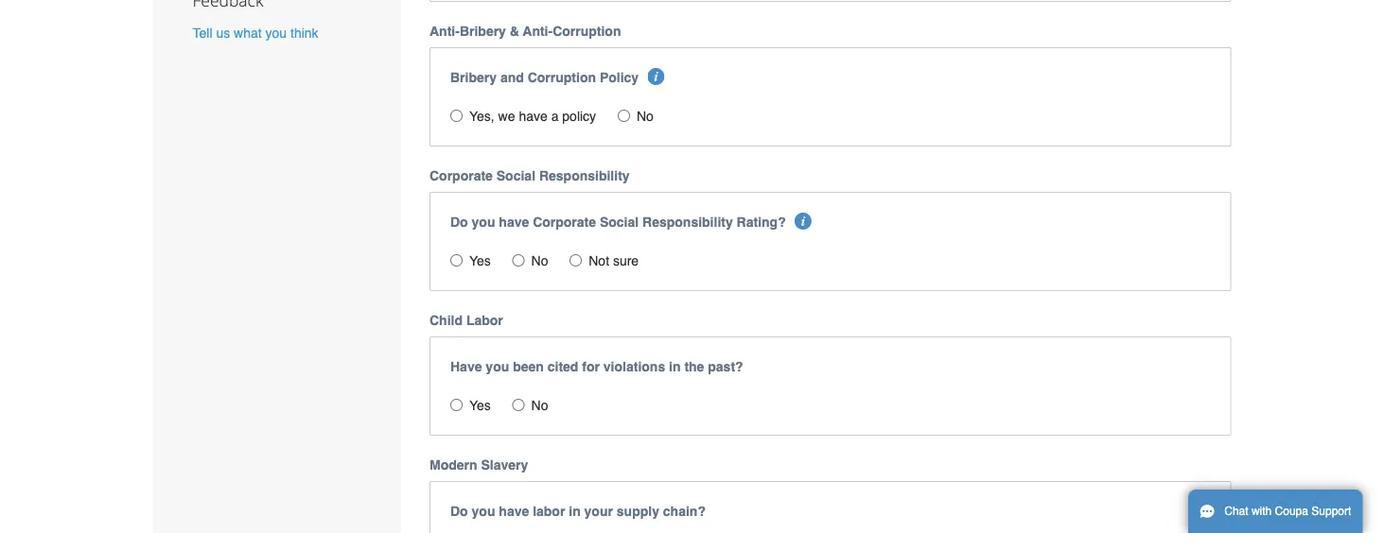 Task type: locate. For each thing, give the bounding box(es) containing it.
2 vertical spatial have
[[499, 504, 529, 519]]

think
[[291, 25, 319, 40]]

0 vertical spatial have
[[519, 109, 548, 124]]

labor
[[533, 504, 565, 519]]

no left not
[[531, 253, 548, 269]]

0 vertical spatial yes
[[469, 253, 491, 269]]

do
[[450, 215, 468, 230], [450, 504, 468, 519]]

responsibility up do you have corporate social responsibility rating?
[[539, 168, 630, 183]]

child labor
[[430, 313, 503, 328]]

None radio
[[618, 110, 630, 122], [450, 254, 463, 267], [570, 254, 582, 267], [618, 110, 630, 122], [450, 254, 463, 267], [570, 254, 582, 267]]

&
[[510, 23, 519, 39]]

1 vertical spatial corporate
[[533, 215, 596, 230]]

1 yes from the top
[[469, 253, 491, 269]]

no down been
[[531, 398, 548, 413]]

additional information image right rating?
[[795, 213, 812, 230]]

have for labor
[[499, 504, 529, 519]]

tell us what you think
[[193, 25, 319, 40]]

policy
[[600, 70, 639, 85]]

1 do from the top
[[450, 215, 468, 230]]

social up not sure
[[600, 215, 639, 230]]

1 horizontal spatial responsibility
[[643, 215, 733, 230]]

social
[[497, 168, 536, 183], [600, 215, 639, 230]]

0 horizontal spatial anti-
[[430, 23, 460, 39]]

anti- right &
[[523, 23, 553, 39]]

corporate down yes,
[[430, 168, 493, 183]]

0 horizontal spatial additional information image
[[648, 68, 665, 85]]

no
[[637, 109, 654, 124], [531, 253, 548, 269], [531, 398, 548, 413]]

0 horizontal spatial corporate
[[430, 168, 493, 183]]

social down we
[[497, 168, 536, 183]]

your
[[584, 504, 613, 519]]

us
[[216, 25, 230, 40]]

you down the corporate social responsibility at left
[[472, 215, 495, 230]]

0 vertical spatial social
[[497, 168, 536, 183]]

do you have labor in your supply chain?
[[450, 504, 706, 519]]

tell us what you think button
[[193, 23, 319, 42]]

bribery and corruption policy
[[450, 70, 639, 85]]

responsibility left rating?
[[643, 215, 733, 230]]

sure
[[613, 253, 639, 269]]

1 vertical spatial in
[[569, 504, 581, 519]]

anti- left &
[[430, 23, 460, 39]]

the
[[685, 359, 704, 375]]

with
[[1252, 505, 1272, 519]]

have you been cited for violations in the past?
[[450, 359, 744, 375]]

0 vertical spatial do
[[450, 215, 468, 230]]

yes down have
[[469, 398, 491, 413]]

corruption up policy
[[553, 23, 621, 39]]

1 horizontal spatial additional information image
[[795, 213, 812, 230]]

0 vertical spatial no
[[637, 109, 654, 124]]

have left labor
[[499, 504, 529, 519]]

corruption up a on the top left of page
[[528, 70, 596, 85]]

chat with coupa support
[[1225, 505, 1352, 519]]

bribery
[[460, 23, 506, 39], [450, 70, 497, 85]]

you down modern slavery on the bottom left of page
[[472, 504, 495, 519]]

responsibility
[[539, 168, 630, 183], [643, 215, 733, 230]]

yes up labor
[[469, 253, 491, 269]]

2 do from the top
[[450, 504, 468, 519]]

violations
[[604, 359, 665, 375]]

0 vertical spatial additional information image
[[648, 68, 665, 85]]

yes
[[469, 253, 491, 269], [469, 398, 491, 413]]

no for corporate
[[531, 253, 548, 269]]

in left your
[[569, 504, 581, 519]]

anti-bribery & anti-corruption
[[430, 23, 621, 39]]

have for corporate
[[499, 215, 529, 230]]

anti-
[[430, 23, 460, 39], [523, 23, 553, 39]]

support
[[1312, 505, 1352, 519]]

chain?
[[663, 504, 706, 519]]

modern
[[430, 458, 478, 473]]

do down modern
[[450, 504, 468, 519]]

you inside button
[[265, 25, 287, 40]]

1 anti- from the left
[[430, 23, 460, 39]]

have left a on the top left of page
[[519, 109, 548, 124]]

labor
[[466, 313, 503, 328]]

in
[[669, 359, 681, 375], [569, 504, 581, 519]]

do down the corporate social responsibility at left
[[450, 215, 468, 230]]

additional information image
[[648, 68, 665, 85], [795, 213, 812, 230]]

1 vertical spatial have
[[499, 215, 529, 230]]

1 horizontal spatial corporate
[[533, 215, 596, 230]]

1 vertical spatial yes
[[469, 398, 491, 413]]

0 vertical spatial responsibility
[[539, 168, 630, 183]]

no down policy
[[637, 109, 654, 124]]

you left been
[[486, 359, 509, 375]]

corporate up not
[[533, 215, 596, 230]]

1 vertical spatial no
[[531, 253, 548, 269]]

do you have corporate social responsibility rating?
[[450, 215, 786, 230]]

you for do you have corporate social responsibility rating?
[[472, 215, 495, 230]]

have for a
[[519, 109, 548, 124]]

past?
[[708, 359, 744, 375]]

0 horizontal spatial responsibility
[[539, 168, 630, 183]]

have down the corporate social responsibility at left
[[499, 215, 529, 230]]

additional information image right policy
[[648, 68, 665, 85]]

1 vertical spatial additional information image
[[795, 213, 812, 230]]

additional information image for do you have corporate social responsibility rating?
[[795, 213, 812, 230]]

supply
[[617, 504, 660, 519]]

child
[[430, 313, 463, 328]]

chat with coupa support button
[[1189, 490, 1363, 534]]

and
[[501, 70, 524, 85]]

bribery left &
[[460, 23, 506, 39]]

2 yes from the top
[[469, 398, 491, 413]]

corruption
[[553, 23, 621, 39], [528, 70, 596, 85]]

1 vertical spatial social
[[600, 215, 639, 230]]

corporate
[[430, 168, 493, 183], [533, 215, 596, 230]]

1 vertical spatial do
[[450, 504, 468, 519]]

a
[[551, 109, 559, 124]]

1 horizontal spatial anti-
[[523, 23, 553, 39]]

1 horizontal spatial in
[[669, 359, 681, 375]]

you left think
[[265, 25, 287, 40]]

bribery left and
[[450, 70, 497, 85]]

you
[[265, 25, 287, 40], [472, 215, 495, 230], [486, 359, 509, 375], [472, 504, 495, 519]]

in left 'the'
[[669, 359, 681, 375]]

0 vertical spatial in
[[669, 359, 681, 375]]

no for policy
[[637, 109, 654, 124]]

1 horizontal spatial social
[[600, 215, 639, 230]]

rating?
[[737, 215, 786, 230]]

None radio
[[450, 110, 463, 122], [513, 254, 525, 267], [450, 399, 463, 411], [513, 399, 525, 411], [450, 110, 463, 122], [513, 254, 525, 267], [450, 399, 463, 411], [513, 399, 525, 411]]

have
[[519, 109, 548, 124], [499, 215, 529, 230], [499, 504, 529, 519]]



Task type: describe. For each thing, give the bounding box(es) containing it.
corporate social responsibility
[[430, 168, 630, 183]]

yes,
[[469, 109, 495, 124]]

do for do you have corporate social responsibility rating?
[[450, 215, 468, 230]]

do for do you have labor in your supply chain?
[[450, 504, 468, 519]]

2 anti- from the left
[[523, 23, 553, 39]]

additional information image for bribery and corruption policy
[[648, 68, 665, 85]]

tell
[[193, 25, 212, 40]]

1 vertical spatial corruption
[[528, 70, 596, 85]]

not
[[589, 253, 610, 269]]

0 vertical spatial bribery
[[460, 23, 506, 39]]

have
[[450, 359, 482, 375]]

been
[[513, 359, 544, 375]]

coupa
[[1275, 505, 1309, 519]]

what
[[234, 25, 262, 40]]

cited
[[548, 359, 579, 375]]

we
[[498, 109, 515, 124]]

modern slavery
[[430, 458, 528, 473]]

you for do you have labor in your supply chain?
[[472, 504, 495, 519]]

1 vertical spatial bribery
[[450, 70, 497, 85]]

2 vertical spatial no
[[531, 398, 548, 413]]

slavery
[[481, 458, 528, 473]]

you for have you been cited for violations in the past?
[[486, 359, 509, 375]]

0 vertical spatial corruption
[[553, 23, 621, 39]]

chat
[[1225, 505, 1249, 519]]

0 vertical spatial corporate
[[430, 168, 493, 183]]

policy
[[562, 109, 596, 124]]

1 vertical spatial responsibility
[[643, 215, 733, 230]]

yes, we have a policy
[[469, 109, 596, 124]]

for
[[582, 359, 600, 375]]

0 horizontal spatial social
[[497, 168, 536, 183]]

not sure
[[589, 253, 639, 269]]

0 horizontal spatial in
[[569, 504, 581, 519]]



Task type: vqa. For each thing, say whether or not it's contained in the screenshot.
Maslan
no



